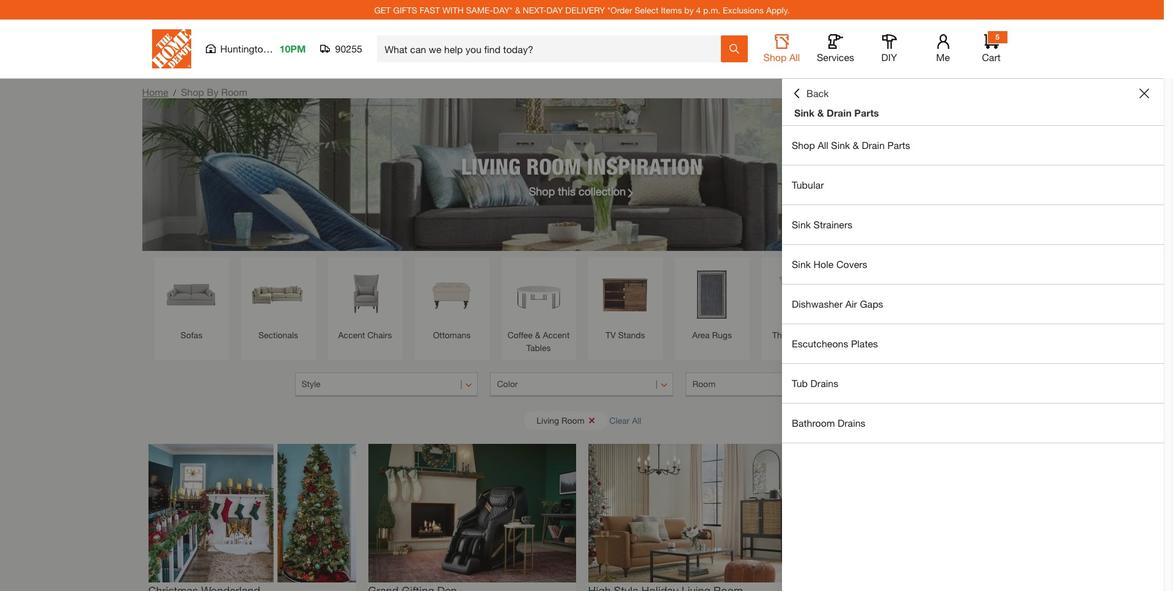 Task type: locate. For each thing, give the bounding box(es) containing it.
throw
[[773, 330, 796, 340], [856, 330, 880, 340]]

diy button
[[870, 34, 909, 64]]

1 vertical spatial drains
[[838, 417, 866, 429]]

0 vertical spatial all
[[790, 51, 800, 63]]

shop inside button
[[764, 51, 787, 63]]

accent chairs image
[[334, 263, 396, 326]]

huntington
[[220, 43, 269, 54]]

1 vertical spatial drain
[[862, 139, 885, 151]]

parts
[[855, 107, 879, 119], [888, 139, 911, 151]]

gaps
[[860, 298, 884, 310]]

sink left strainers
[[792, 219, 811, 230]]

area rugs
[[693, 330, 732, 340]]

0 horizontal spatial throw
[[773, 330, 796, 340]]

accent
[[338, 330, 365, 340], [543, 330, 570, 340]]

2 horizontal spatial all
[[818, 139, 829, 151]]

sectionals
[[259, 330, 298, 340]]

throw blankets image
[[855, 263, 917, 326]]

drain down sink & drain parts
[[862, 139, 885, 151]]

1 vertical spatial parts
[[888, 139, 911, 151]]

2 accent from the left
[[543, 330, 570, 340]]

gifts
[[393, 5, 417, 15]]

throw blankets
[[856, 330, 916, 340]]

drain down back
[[827, 107, 852, 119]]

living
[[461, 153, 521, 179], [537, 415, 559, 426]]

1 vertical spatial living
[[537, 415, 559, 426]]

shop left this
[[529, 184, 555, 198]]

sectionals link
[[247, 263, 310, 342]]

next-
[[523, 5, 547, 15]]

cart
[[982, 51, 1001, 63]]

0 horizontal spatial accent
[[338, 330, 365, 340]]

clear all button
[[610, 410, 642, 432]]

curtains & drapes image
[[942, 263, 1004, 326]]

throw pillows link
[[768, 263, 830, 342]]

shop for shop all
[[764, 51, 787, 63]]

covers
[[837, 259, 868, 270]]

sofas link
[[160, 263, 223, 342]]

room down color button
[[562, 415, 585, 426]]

1 horizontal spatial drain
[[862, 139, 885, 151]]

ottomans link
[[421, 263, 483, 342]]

throw blankets link
[[855, 263, 917, 342]]

room up this
[[527, 153, 582, 179]]

accent chairs
[[338, 330, 392, 340]]

sofas image
[[160, 263, 223, 326]]

0 vertical spatial living
[[461, 153, 521, 179]]

1 horizontal spatial accent
[[543, 330, 570, 340]]

2 stretchy image image from the left
[[368, 444, 576, 583]]

drains
[[811, 378, 839, 389], [838, 417, 866, 429]]

accent inside coffee & accent tables
[[543, 330, 570, 340]]

drains right bathroom
[[838, 417, 866, 429]]

drains right tub
[[811, 378, 839, 389]]

bathroom drains
[[792, 417, 866, 429]]

accent up tables on the left bottom
[[543, 330, 570, 340]]

huntington park
[[220, 43, 291, 54]]

living for living room inspiration
[[461, 153, 521, 179]]

tv stands image
[[594, 263, 657, 326]]

all up back button
[[790, 51, 800, 63]]

by
[[207, 86, 219, 98]]

0 vertical spatial drains
[[811, 378, 839, 389]]

living for living room
[[537, 415, 559, 426]]

services
[[817, 51, 855, 63]]

get gifts fast with same-day* & next-day delivery *order select items by 4 p.m. exclusions apply.
[[374, 5, 790, 15]]

items
[[661, 5, 682, 15]]

rugs
[[712, 330, 732, 340]]

inspiration
[[587, 153, 703, 179]]

escutcheons plates link
[[782, 325, 1164, 364]]

What can we help you find today? search field
[[385, 36, 720, 62]]

2 vertical spatial all
[[632, 415, 642, 426]]

me button
[[924, 34, 963, 64]]

room down area
[[693, 379, 716, 389]]

room
[[221, 86, 248, 98], [527, 153, 582, 179], [693, 379, 716, 389], [562, 415, 585, 426]]

5
[[996, 32, 1000, 42]]

pillows
[[799, 330, 826, 340]]

throw pillows
[[773, 330, 826, 340]]

coffee & accent tables link
[[508, 263, 570, 355]]

0 horizontal spatial parts
[[855, 107, 879, 119]]

shop all sink & drain parts
[[792, 139, 911, 151]]

1 horizontal spatial living
[[537, 415, 559, 426]]

shop for shop this collection
[[529, 184, 555, 198]]

0 horizontal spatial living
[[461, 153, 521, 179]]

strainers
[[814, 219, 853, 230]]

sink down back button
[[795, 107, 815, 119]]

get
[[374, 5, 391, 15]]

1 horizontal spatial stretchy image image
[[368, 444, 576, 583]]

sink for sink hole covers
[[792, 259, 811, 270]]

ottomans image
[[421, 263, 483, 326]]

& inside coffee & accent tables
[[535, 330, 541, 340]]

menu
[[782, 126, 1164, 444]]

& right day*
[[515, 5, 521, 15]]

throw pillows image
[[768, 263, 830, 326]]

blankets
[[882, 330, 916, 340]]

sofas
[[181, 330, 203, 340]]

& up tables on the left bottom
[[535, 330, 541, 340]]

diy
[[882, 51, 898, 63]]

drain
[[827, 107, 852, 119], [862, 139, 885, 151]]

throw left pillows
[[773, 330, 796, 340]]

coffee & accent tables image
[[508, 263, 570, 326]]

drains for bathroom drains
[[838, 417, 866, 429]]

shop all
[[764, 51, 800, 63]]

sink hole covers
[[792, 259, 868, 270]]

sink left hole
[[792, 259, 811, 270]]

home
[[142, 86, 168, 98]]

1 horizontal spatial all
[[790, 51, 800, 63]]

shop down the apply.
[[764, 51, 787, 63]]

bathroom drains link
[[782, 404, 1164, 443]]

1 horizontal spatial parts
[[888, 139, 911, 151]]

shop
[[764, 51, 787, 63], [181, 86, 204, 98], [792, 139, 815, 151], [529, 184, 555, 198]]

throw for throw pillows
[[773, 330, 796, 340]]

shop up tubular
[[792, 139, 815, 151]]

color
[[497, 379, 518, 389]]

tub drains link
[[782, 364, 1164, 403]]

all down sink & drain parts
[[818, 139, 829, 151]]

2 throw from the left
[[856, 330, 880, 340]]

&
[[515, 5, 521, 15], [818, 107, 824, 119], [853, 139, 859, 151], [535, 330, 541, 340]]

throw left blankets
[[856, 330, 880, 340]]

clear
[[610, 415, 630, 426]]

home / shop by room
[[142, 86, 248, 98]]

fast
[[420, 5, 440, 15]]

1 horizontal spatial throw
[[856, 330, 880, 340]]

0 horizontal spatial all
[[632, 415, 642, 426]]

this
[[558, 184, 576, 198]]

drains for tub drains
[[811, 378, 839, 389]]

1 vertical spatial all
[[818, 139, 829, 151]]

stretchy image image
[[148, 444, 356, 583], [368, 444, 576, 583], [588, 444, 796, 583]]

all
[[790, 51, 800, 63], [818, 139, 829, 151], [632, 415, 642, 426]]

shop all sink & drain parts link
[[782, 126, 1164, 165]]

all for shop all sink & drain parts
[[818, 139, 829, 151]]

1 throw from the left
[[773, 330, 796, 340]]

living inside button
[[537, 415, 559, 426]]

0 horizontal spatial drain
[[827, 107, 852, 119]]

home link
[[142, 86, 168, 98]]

accent left chairs
[[338, 330, 365, 340]]

0 horizontal spatial stretchy image image
[[148, 444, 356, 583]]

2 horizontal spatial stretchy image image
[[588, 444, 796, 583]]

10pm
[[280, 43, 306, 54]]

all right clear
[[632, 415, 642, 426]]

/
[[173, 87, 176, 98]]

by
[[685, 5, 694, 15]]

sectionals image
[[247, 263, 310, 326]]

living room button
[[525, 412, 608, 430]]

stands
[[618, 330, 645, 340]]



Task type: describe. For each thing, give the bounding box(es) containing it.
tubular
[[792, 179, 824, 191]]

shop all button
[[763, 34, 802, 64]]

3 stretchy image image from the left
[[588, 444, 796, 583]]

0 vertical spatial parts
[[855, 107, 879, 119]]

sink hole covers link
[[782, 245, 1164, 284]]

1 stretchy image image from the left
[[148, 444, 356, 583]]

room button
[[686, 373, 869, 397]]

sink for sink strainers
[[792, 219, 811, 230]]

feedback link image
[[1157, 207, 1174, 273]]

tubular link
[[782, 166, 1164, 205]]

clear all
[[610, 415, 642, 426]]

90255 button
[[321, 43, 363, 55]]

90255
[[335, 43, 362, 54]]

drain inside menu
[[862, 139, 885, 151]]

1 accent from the left
[[338, 330, 365, 340]]

shop right /
[[181, 86, 204, 98]]

shop this collection
[[529, 184, 626, 198]]

coffee & accent tables
[[508, 330, 570, 353]]

shop for shop all sink & drain parts
[[792, 139, 815, 151]]

sink strainers
[[792, 219, 853, 230]]

tv stands
[[606, 330, 645, 340]]

the home depot logo image
[[152, 29, 191, 68]]

air
[[846, 298, 858, 310]]

escutcheons
[[792, 338, 849, 350]]

me
[[937, 51, 950, 63]]

tv
[[606, 330, 616, 340]]

cart 5
[[982, 32, 1001, 63]]

room right by on the left top of page
[[221, 86, 248, 98]]

same-
[[466, 5, 493, 15]]

with
[[443, 5, 464, 15]]

& down sink & drain parts
[[853, 139, 859, 151]]

day
[[547, 5, 563, 15]]

coffee
[[508, 330, 533, 340]]

dishwasher air gaps link
[[782, 285, 1164, 324]]

area
[[693, 330, 710, 340]]

exclusions
[[723, 5, 764, 15]]

sink strainers link
[[782, 205, 1164, 244]]

collection
[[579, 184, 626, 198]]

plates
[[851, 338, 878, 350]]

throw for throw blankets
[[856, 330, 880, 340]]

all for shop all
[[790, 51, 800, 63]]

room inside 'button'
[[693, 379, 716, 389]]

style button
[[295, 373, 478, 397]]

living room
[[537, 415, 585, 426]]

escutcheons plates
[[792, 338, 878, 350]]

area rugs link
[[681, 263, 744, 342]]

tables
[[527, 343, 551, 353]]

select
[[635, 5, 659, 15]]

sink & drain parts
[[795, 107, 879, 119]]

services button
[[816, 34, 855, 64]]

*order
[[608, 5, 632, 15]]

chairs
[[367, 330, 392, 340]]

shop this collection link
[[529, 183, 635, 200]]

0 vertical spatial drain
[[827, 107, 852, 119]]

hole
[[814, 259, 834, 270]]

accent chairs link
[[334, 263, 396, 342]]

bathroom
[[792, 417, 835, 429]]

sink down sink & drain parts
[[831, 139, 850, 151]]

& down back
[[818, 107, 824, 119]]

delivery
[[566, 5, 605, 15]]

ottomans
[[433, 330, 471, 340]]

sink for sink & drain parts
[[795, 107, 815, 119]]

tv stands link
[[594, 263, 657, 342]]

all for clear all
[[632, 415, 642, 426]]

back button
[[792, 87, 829, 100]]

day*
[[493, 5, 513, 15]]

apply.
[[766, 5, 790, 15]]

drawer close image
[[1140, 89, 1150, 98]]

room inside button
[[562, 415, 585, 426]]

area rugs image
[[681, 263, 744, 326]]

dishwasher
[[792, 298, 843, 310]]

style
[[302, 379, 321, 389]]

back
[[807, 87, 829, 99]]

menu containing shop all sink & drain parts
[[782, 126, 1164, 444]]

tub
[[792, 378, 808, 389]]

living room inspiration
[[461, 153, 703, 179]]

p.m.
[[704, 5, 721, 15]]



Task type: vqa. For each thing, say whether or not it's contained in the screenshot.
Kit within the "ONE+ 18V Cordless 6- Tool Combo Kit with 1.5 Ah Battery, 4.0 Ah Battery, and Charger"
no



